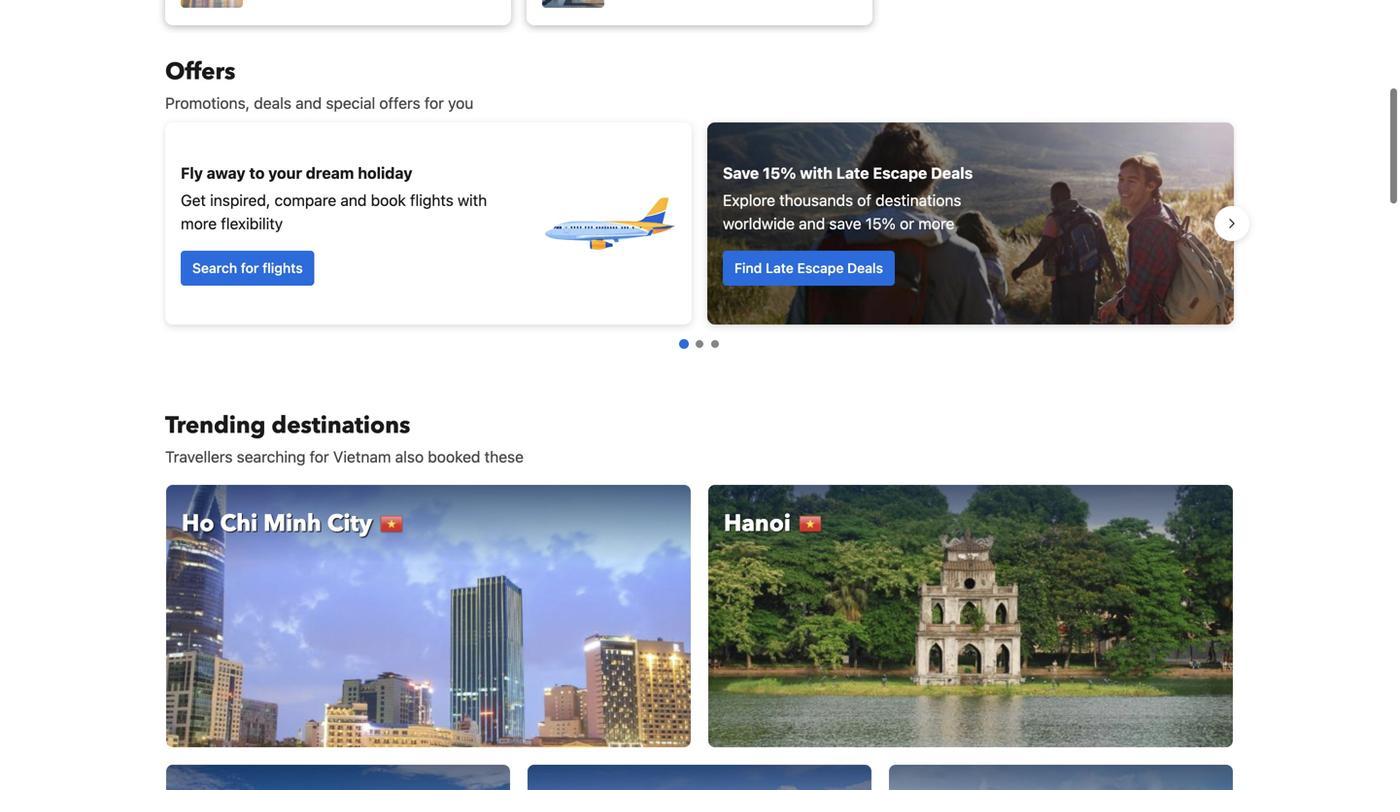 Task type: describe. For each thing, give the bounding box(es) containing it.
destinations inside the trending destinations travellers searching for vietnam also booked these
[[272, 410, 411, 442]]

vietnam
[[333, 448, 391, 466]]

ho chi minh city link
[[165, 484, 692, 748]]

1 horizontal spatial 15%
[[866, 214, 896, 233]]

search
[[192, 260, 237, 276]]

more inside save 15% with late escape deals explore thousands of destinations worldwide and save 15% or more
[[919, 214, 955, 233]]

to
[[249, 164, 265, 182]]

escape inside 'find late escape deals' link
[[798, 260, 844, 276]]

0 horizontal spatial deals
[[848, 260, 884, 276]]

offers
[[165, 56, 236, 88]]

destinations inside save 15% with late escape deals explore thousands of destinations worldwide and save 15% or more
[[876, 191, 962, 209]]

you
[[448, 94, 474, 112]]

thousands
[[780, 191, 854, 209]]

find late escape deals link
[[723, 251, 895, 286]]

booked
[[428, 448, 481, 466]]

0 horizontal spatial for
[[241, 260, 259, 276]]

flights inside fly away to your dream holiday get inspired, compare and book flights with more flexibility
[[410, 191, 454, 209]]

or
[[900, 214, 915, 233]]

deals
[[254, 94, 292, 112]]

also
[[395, 448, 424, 466]]

fly
[[181, 164, 203, 182]]

and inside fly away to your dream holiday get inspired, compare and book flights with more flexibility
[[341, 191, 367, 209]]

book
[[371, 191, 406, 209]]

save 15% with late escape deals explore thousands of destinations worldwide and save 15% or more
[[723, 164, 973, 233]]

0 horizontal spatial late
[[766, 260, 794, 276]]

your
[[268, 164, 302, 182]]

away
[[207, 164, 246, 182]]

special
[[326, 94, 375, 112]]

flexibility
[[221, 214, 283, 233]]

search for flights link
[[181, 251, 315, 286]]

main content containing offers
[[150, 56, 1250, 790]]

trending
[[165, 410, 266, 442]]

hanoi link
[[708, 484, 1234, 748]]

offers promotions, deals and special offers for you
[[165, 56, 474, 112]]

more inside fly away to your dream holiday get inspired, compare and book flights with more flexibility
[[181, 214, 217, 233]]

fly away to your dream holiday image
[[540, 156, 677, 292]]

offers
[[380, 94, 421, 112]]

fly away to your dream holiday get inspired, compare and book flights with more flexibility
[[181, 164, 487, 233]]



Task type: locate. For each thing, give the bounding box(es) containing it.
1 vertical spatial late
[[766, 260, 794, 276]]

1 vertical spatial deals
[[848, 260, 884, 276]]

1 vertical spatial destinations
[[272, 410, 411, 442]]

region
[[150, 115, 1250, 332]]

0 vertical spatial deals
[[931, 164, 973, 182]]

escape inside save 15% with late escape deals explore thousands of destinations worldwide and save 15% or more
[[873, 164, 928, 182]]

1 horizontal spatial more
[[919, 214, 955, 233]]

0 horizontal spatial flights
[[263, 260, 303, 276]]

1 horizontal spatial destinations
[[876, 191, 962, 209]]

compare
[[275, 191, 337, 209]]

holiday
[[358, 164, 413, 182]]

1 horizontal spatial deals
[[931, 164, 973, 182]]

0 vertical spatial flights
[[410, 191, 454, 209]]

save
[[723, 164, 759, 182]]

city
[[327, 508, 372, 540]]

1 horizontal spatial and
[[341, 191, 367, 209]]

and down thousands
[[799, 214, 825, 233]]

escape up or
[[873, 164, 928, 182]]

2 horizontal spatial and
[[799, 214, 825, 233]]

1 vertical spatial and
[[341, 191, 367, 209]]

1 vertical spatial flights
[[263, 260, 303, 276]]

for inside offers promotions, deals and special offers for you
[[425, 94, 444, 112]]

15% right 'save'
[[763, 164, 797, 182]]

late up of
[[837, 164, 870, 182]]

2 vertical spatial and
[[799, 214, 825, 233]]

1 more from the left
[[181, 214, 217, 233]]

travellers
[[165, 448, 233, 466]]

with up thousands
[[800, 164, 833, 182]]

0 vertical spatial destinations
[[876, 191, 962, 209]]

hanoi
[[724, 508, 791, 540]]

deals inside save 15% with late escape deals explore thousands of destinations worldwide and save 15% or more
[[931, 164, 973, 182]]

save
[[830, 214, 862, 233]]

1 vertical spatial for
[[241, 260, 259, 276]]

for inside the trending destinations travellers searching for vietnam also booked these
[[310, 448, 329, 466]]

1 horizontal spatial flights
[[410, 191, 454, 209]]

0 horizontal spatial and
[[296, 94, 322, 112]]

more down get
[[181, 214, 217, 233]]

flights right 'book'
[[410, 191, 454, 209]]

late inside save 15% with late escape deals explore thousands of destinations worldwide and save 15% or more
[[837, 164, 870, 182]]

0 vertical spatial late
[[837, 164, 870, 182]]

explore
[[723, 191, 776, 209]]

searching
[[237, 448, 306, 466]]

1 vertical spatial 15%
[[866, 214, 896, 233]]

destinations up or
[[876, 191, 962, 209]]

progress bar
[[679, 339, 719, 349]]

deals
[[931, 164, 973, 182], [848, 260, 884, 276]]

destinations
[[876, 191, 962, 209], [272, 410, 411, 442]]

and inside offers promotions, deals and special offers for you
[[296, 94, 322, 112]]

0 vertical spatial and
[[296, 94, 322, 112]]

ho
[[182, 508, 214, 540]]

minh
[[264, 508, 321, 540]]

group of friends hiking on a sunny day in the mountains image
[[708, 122, 1234, 325]]

escape
[[873, 164, 928, 182], [798, 260, 844, 276]]

0 horizontal spatial more
[[181, 214, 217, 233]]

flights
[[410, 191, 454, 209], [263, 260, 303, 276]]

worldwide
[[723, 214, 795, 233]]

get
[[181, 191, 206, 209]]

trending destinations travellers searching for vietnam also booked these
[[165, 410, 524, 466]]

destinations up vietnam
[[272, 410, 411, 442]]

2 more from the left
[[919, 214, 955, 233]]

late
[[837, 164, 870, 182], [766, 260, 794, 276]]

and right deals
[[296, 94, 322, 112]]

for right search
[[241, 260, 259, 276]]

and left 'book'
[[341, 191, 367, 209]]

promotions,
[[165, 94, 250, 112]]

escape down save
[[798, 260, 844, 276]]

for
[[425, 94, 444, 112], [241, 260, 259, 276], [310, 448, 329, 466]]

ho chi minh city
[[182, 508, 372, 540]]

0 horizontal spatial with
[[458, 191, 487, 209]]

with
[[800, 164, 833, 182], [458, 191, 487, 209]]

0 vertical spatial with
[[800, 164, 833, 182]]

1 horizontal spatial escape
[[873, 164, 928, 182]]

0 vertical spatial 15%
[[763, 164, 797, 182]]

of
[[858, 191, 872, 209]]

main content
[[150, 56, 1250, 790]]

1 horizontal spatial late
[[837, 164, 870, 182]]

for left vietnam
[[310, 448, 329, 466]]

region containing fly away to your dream holiday
[[150, 115, 1250, 332]]

and
[[296, 94, 322, 112], [341, 191, 367, 209], [799, 214, 825, 233]]

1 vertical spatial with
[[458, 191, 487, 209]]

these
[[485, 448, 524, 466]]

chi
[[220, 508, 258, 540]]

0 horizontal spatial escape
[[798, 260, 844, 276]]

1 horizontal spatial with
[[800, 164, 833, 182]]

flights down flexibility
[[263, 260, 303, 276]]

0 horizontal spatial destinations
[[272, 410, 411, 442]]

and inside save 15% with late escape deals explore thousands of destinations worldwide and save 15% or more
[[799, 214, 825, 233]]

2 horizontal spatial for
[[425, 94, 444, 112]]

find
[[735, 260, 762, 276]]

0 horizontal spatial 15%
[[763, 164, 797, 182]]

0 vertical spatial for
[[425, 94, 444, 112]]

15%
[[763, 164, 797, 182], [866, 214, 896, 233]]

more right or
[[919, 214, 955, 233]]

1 vertical spatial escape
[[798, 260, 844, 276]]

0 vertical spatial escape
[[873, 164, 928, 182]]

with inside fly away to your dream holiday get inspired, compare and book flights with more flexibility
[[458, 191, 487, 209]]

dream
[[306, 164, 354, 182]]

inspired,
[[210, 191, 271, 209]]

15% left or
[[866, 214, 896, 233]]

late right find
[[766, 260, 794, 276]]

with inside save 15% with late escape deals explore thousands of destinations worldwide and save 15% or more
[[800, 164, 833, 182]]

for left you at the top
[[425, 94, 444, 112]]

search for flights
[[192, 260, 303, 276]]

more
[[181, 214, 217, 233], [919, 214, 955, 233]]

1 horizontal spatial for
[[310, 448, 329, 466]]

find late escape deals
[[735, 260, 884, 276]]

2 vertical spatial for
[[310, 448, 329, 466]]

with right 'book'
[[458, 191, 487, 209]]



Task type: vqa. For each thing, say whether or not it's contained in the screenshot.
Hanoi
yes



